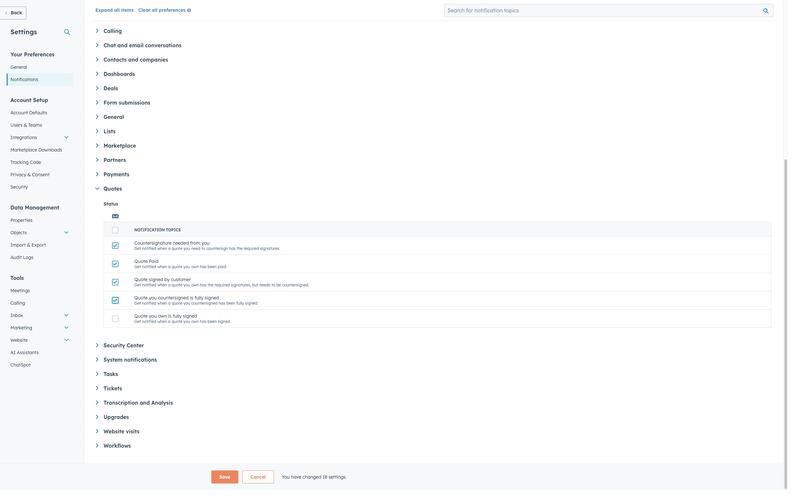 Task type: vqa. For each thing, say whether or not it's contained in the screenshot.
second the on from left
no



Task type: describe. For each thing, give the bounding box(es) containing it.
quote inside "quote you own is fully signed get notified when a quote you own has been signed."
[[172, 319, 182, 324]]

your preferences
[[10, 51, 55, 58]]

been for quote you countersigned is fully signed
[[226, 301, 236, 306]]

been inside the quote paid get notified when a quote you own has been paid.
[[208, 264, 217, 269]]

submissions
[[119, 99, 150, 106]]

payments button
[[96, 171, 772, 178]]

quote you own is fully signed get notified when a quote you own has been signed.
[[134, 313, 231, 324]]

back link
[[0, 7, 26, 20]]

customer
[[171, 277, 191, 283]]

tasks
[[104, 371, 118, 377]]

paid
[[149, 258, 159, 264]]

audit
[[10, 255, 22, 260]]

signatures,
[[231, 283, 251, 287]]

marketplace for marketplace
[[104, 142, 136, 149]]

contacts
[[104, 56, 127, 63]]

needs
[[260, 283, 271, 287]]

when inside the quote paid get notified when a quote you own has been paid.
[[157, 264, 167, 269]]

quote inside quote signed by customer get notified when a quote you own has the required signatures, but needs to be countersigned.
[[172, 283, 182, 287]]

chatspot link
[[7, 359, 73, 371]]

caret image for payments
[[96, 172, 98, 176]]

preferences
[[159, 7, 186, 13]]

conversations
[[145, 42, 182, 49]]

caret image for form submissions
[[96, 100, 98, 105]]

caret image for quotes
[[95, 187, 99, 190]]

get inside the countersignature needed from you get notified when a quote you need to countersign has the required signatures.
[[134, 246, 141, 251]]

caret image for website visits
[[96, 429, 98, 433]]

website visits button
[[96, 428, 772, 435]]

privacy & consent link
[[7, 168, 73, 181]]

privacy
[[10, 172, 26, 178]]

you
[[282, 474, 290, 480]]

marketing
[[10, 325, 32, 331]]

been for quote you own is fully signed
[[208, 319, 217, 324]]

import & export link
[[7, 239, 73, 251]]

to inside quote signed by customer get notified when a quote you own has the required signatures, but needs to be countersigned.
[[272, 283, 275, 287]]

form
[[104, 99, 117, 106]]

users & teams
[[10, 122, 42, 128]]

fully for quote you countersigned is fully signed
[[195, 295, 204, 301]]

you inside the quote paid get notified when a quote you own has been paid.
[[184, 264, 190, 269]]

general button
[[96, 114, 772, 120]]

notification
[[134, 227, 165, 232]]

countersignature
[[134, 240, 172, 246]]

ai
[[10, 350, 16, 356]]

signatures.
[[260, 246, 280, 251]]

marketplace button
[[96, 142, 772, 149]]

when inside "quote you own is fully signed get notified when a quote you own has been signed."
[[157, 319, 167, 324]]

consent
[[32, 172, 50, 178]]

back
[[11, 10, 22, 16]]

fully for quote you own is fully signed
[[173, 313, 182, 319]]

expand all items
[[95, 7, 134, 13]]

quotes
[[104, 185, 122, 192]]

tools
[[10, 275, 24, 281]]

workflows button
[[96, 443, 772, 449]]

paid.
[[218, 264, 227, 269]]

dashboards
[[104, 71, 135, 77]]

chat and email conversations
[[104, 42, 182, 49]]

companies
[[140, 56, 168, 63]]

your
[[10, 51, 22, 58]]

caret image for tickets
[[96, 386, 98, 390]]

form submissions
[[104, 99, 150, 106]]

to inside the countersignature needed from you get notified when a quote you need to countersign has the required signatures.
[[202, 246, 205, 251]]

countersigned.
[[282, 283, 309, 287]]

get inside the quote paid get notified when a quote you own has been paid.
[[134, 264, 141, 269]]

audit logs link
[[7, 251, 73, 264]]

account setup element
[[7, 96, 73, 193]]

signed. inside quote you countersigned is fully signed get notified when a quote you countersigned has been fully signed.
[[245, 301, 258, 306]]

caret image for deals
[[96, 86, 98, 90]]

when inside quote signed by customer get notified when a quote you own has the required signatures, but needs to be countersigned.
[[157, 283, 167, 287]]

downloads
[[38, 147, 62, 153]]

contacts and companies
[[104, 56, 168, 63]]

caret image for system notifications
[[96, 357, 98, 362]]

chat and email conversations button
[[96, 42, 772, 49]]

countersign
[[207, 246, 228, 251]]

a inside quote signed by customer get notified when a quote you own has the required signatures, but needs to be countersigned.
[[168, 283, 171, 287]]

your preferences element
[[7, 51, 73, 86]]

deals button
[[96, 85, 772, 92]]

marketing button
[[7, 322, 73, 334]]

account setup
[[10, 97, 48, 103]]

clear
[[139, 7, 151, 13]]

quote signed by customer get notified when a quote you own has the required signatures, but needs to be countersigned.
[[134, 277, 309, 287]]

18
[[323, 474, 328, 480]]

import & export
[[10, 242, 46, 248]]

analysis
[[151, 400, 173, 406]]

defaults
[[29, 110, 47, 116]]

integrations
[[10, 135, 37, 140]]

website button
[[7, 334, 73, 346]]

signed for quote you countersigned is fully signed
[[205, 295, 219, 301]]

required inside the countersignature needed from you get notified when a quote you need to countersign has the required signatures.
[[244, 246, 259, 251]]

when inside quote you countersigned is fully signed get notified when a quote you countersigned has been fully signed.
[[157, 301, 167, 306]]

preferences
[[24, 51, 55, 58]]

notification topics
[[134, 227, 181, 232]]

& for consent
[[27, 172, 31, 178]]

partners button
[[96, 157, 772, 163]]

1 vertical spatial general
[[104, 114, 124, 120]]

system notifications
[[104, 357, 157, 363]]

center
[[127, 342, 144, 349]]

email
[[129, 42, 144, 49]]

but
[[252, 283, 259, 287]]

a inside "quote you own is fully signed get notified when a quote you own has been signed."
[[168, 319, 171, 324]]

notified inside quote you countersigned is fully signed get notified when a quote you countersigned has been fully signed.
[[142, 301, 156, 306]]

clear all preferences
[[139, 7, 186, 13]]

expand all items button
[[95, 7, 134, 13]]

get inside "quote you own is fully signed get notified when a quote you own has been signed."
[[134, 319, 141, 324]]

transcription
[[104, 400, 138, 406]]

tracking
[[10, 159, 29, 165]]

properties
[[10, 217, 32, 223]]

notified inside "quote you own is fully signed get notified when a quote you own has been signed."
[[142, 319, 156, 324]]

notified inside the quote paid get notified when a quote you own has been paid.
[[142, 264, 156, 269]]

caret image for tasks
[[96, 372, 98, 376]]

required inside quote signed by customer get notified when a quote you own has the required signatures, but needs to be countersigned.
[[215, 283, 230, 287]]

ai assistants link
[[7, 346, 73, 359]]

has for quote you own is fully signed
[[200, 319, 207, 324]]

has inside quote signed by customer get notified when a quote you own has the required signatures, but needs to be countersigned.
[[200, 283, 207, 287]]

is for own
[[168, 313, 172, 319]]

notifications link
[[7, 73, 73, 86]]

quote inside the countersignature needed from you get notified when a quote you need to countersign has the required signatures.
[[172, 246, 182, 251]]

you have changed 18 settings.
[[282, 474, 347, 480]]

inbox button
[[7, 309, 73, 322]]

caret image for marketplace
[[96, 143, 98, 148]]

setup
[[33, 97, 48, 103]]

caret image for transcription and analysis
[[96, 401, 98, 405]]

clear all preferences button
[[139, 7, 194, 15]]

when inside the countersignature needed from you get notified when a quote you need to countersign has the required signatures.
[[157, 246, 167, 251]]

website for website
[[10, 337, 28, 343]]

quote inside the quote paid get notified when a quote you own has been paid.
[[172, 264, 182, 269]]

the inside quote signed by customer get notified when a quote you own has the required signatures, but needs to be countersigned.
[[208, 283, 214, 287]]

quote you countersigned is fully signed get notified when a quote you countersigned has been fully signed.
[[134, 295, 258, 306]]

caret image for calling
[[96, 29, 98, 33]]

calling inside tools element
[[10, 300, 25, 306]]



Task type: locate. For each thing, give the bounding box(es) containing it.
calling up chat
[[104, 28, 122, 34]]

0 vertical spatial and
[[118, 42, 128, 49]]

caret image for partners
[[96, 158, 98, 162]]

4 quote from the top
[[172, 301, 182, 306]]

4 get from the top
[[134, 301, 141, 306]]

quote for quote signed by customer
[[134, 277, 148, 283]]

general
[[10, 64, 27, 70], [104, 114, 124, 120]]

has for countersignature needed from you
[[229, 246, 236, 251]]

notified inside the countersignature needed from you get notified when a quote you need to countersign has the required signatures.
[[142, 246, 156, 251]]

0 vertical spatial website
[[10, 337, 28, 343]]

been
[[208, 264, 217, 269], [226, 301, 236, 306], [208, 319, 217, 324]]

you inside quote signed by customer get notified when a quote you own has the required signatures, but needs to be countersigned.
[[184, 283, 190, 287]]

5 a from the top
[[168, 319, 171, 324]]

marketplace downloads
[[10, 147, 62, 153]]

3 caret image from the top
[[96, 115, 98, 119]]

signed inside quote you countersigned is fully signed get notified when a quote you countersigned has been fully signed.
[[205, 295, 219, 301]]

you
[[202, 240, 210, 246], [184, 246, 190, 251], [184, 264, 190, 269], [184, 283, 190, 287], [149, 295, 157, 301], [184, 301, 190, 306], [149, 313, 157, 319], [184, 319, 190, 324]]

& right the users
[[24, 122, 27, 128]]

all
[[114, 7, 120, 13], [152, 7, 158, 13]]

and right chat
[[118, 42, 128, 49]]

caret image for contacts and companies
[[96, 57, 98, 62]]

a inside quote you countersigned is fully signed get notified when a quote you countersigned has been fully signed.
[[168, 301, 171, 306]]

& right privacy
[[27, 172, 31, 178]]

payments
[[104, 171, 129, 178]]

1 horizontal spatial signed.
[[245, 301, 258, 306]]

been left "paid."
[[208, 264, 217, 269]]

quote for quote you countersigned is fully signed
[[134, 295, 148, 301]]

been down quote you countersigned is fully signed get notified when a quote you countersigned has been fully signed. at the left
[[208, 319, 217, 324]]

1 vertical spatial the
[[208, 283, 214, 287]]

quote up the quote paid get notified when a quote you own has been paid.
[[172, 246, 182, 251]]

tools element
[[7, 274, 73, 371]]

caret image inside marketplace dropdown button
[[96, 143, 98, 148]]

caret image inside the form submissions dropdown button
[[96, 100, 98, 105]]

is down customer
[[190, 295, 193, 301]]

has left "paid."
[[200, 264, 207, 269]]

& for teams
[[24, 122, 27, 128]]

2 vertical spatial and
[[140, 400, 150, 406]]

1 vertical spatial website
[[104, 428, 124, 435]]

upgrades
[[104, 414, 129, 420]]

1 horizontal spatial general
[[104, 114, 124, 120]]

signed
[[149, 277, 163, 283], [205, 295, 219, 301], [183, 313, 197, 319]]

2 horizontal spatial and
[[140, 400, 150, 406]]

marketplace downloads link
[[7, 144, 73, 156]]

countersigned up "quote you own is fully signed get notified when a quote you own has been signed."
[[191, 301, 218, 306]]

1 account from the top
[[10, 97, 31, 103]]

caret image for lists
[[96, 129, 98, 133]]

caret image for dashboards
[[96, 72, 98, 76]]

0 vertical spatial signed.
[[245, 301, 258, 306]]

upgrades button
[[96, 414, 772, 420]]

caret image inside "deals" dropdown button
[[96, 86, 98, 90]]

security inside security link
[[10, 184, 28, 190]]

form submissions button
[[96, 99, 772, 106]]

0 vertical spatial the
[[237, 246, 243, 251]]

1 horizontal spatial calling
[[104, 28, 122, 34]]

objects button
[[7, 226, 73, 239]]

2 horizontal spatial signed
[[205, 295, 219, 301]]

0 horizontal spatial calling
[[10, 300, 25, 306]]

1 horizontal spatial countersigned
[[191, 301, 218, 306]]

account up the users
[[10, 110, 28, 116]]

when
[[157, 246, 167, 251], [157, 264, 167, 269], [157, 283, 167, 287], [157, 301, 167, 306], [157, 319, 167, 324]]

calling up inbox at left
[[10, 300, 25, 306]]

fully down signatures,
[[237, 301, 244, 306]]

0 vertical spatial &
[[24, 122, 27, 128]]

signed left by
[[149, 277, 163, 283]]

5 notified from the top
[[142, 319, 156, 324]]

has down quote signed by customer get notified when a quote you own has the required signatures, but needs to be countersigned.
[[219, 301, 225, 306]]

marketplace inside account setup element
[[10, 147, 37, 153]]

caret image
[[96, 43, 98, 47], [96, 72, 98, 76], [96, 86, 98, 90], [96, 100, 98, 105], [96, 129, 98, 133], [96, 143, 98, 148], [96, 158, 98, 162], [96, 172, 98, 176], [95, 187, 99, 190], [96, 343, 98, 347], [96, 357, 98, 362], [96, 372, 98, 376], [96, 386, 98, 390], [96, 415, 98, 419], [96, 429, 98, 433], [96, 444, 98, 448]]

to left be
[[272, 283, 275, 287]]

users & teams link
[[7, 119, 73, 131]]

import
[[10, 242, 26, 248]]

and down 'email'
[[128, 56, 138, 63]]

0 vertical spatial general
[[10, 64, 27, 70]]

all left items
[[114, 7, 120, 13]]

quote inside quote signed by customer get notified when a quote you own has the required signatures, but needs to be countersigned.
[[134, 277, 148, 283]]

0 horizontal spatial the
[[208, 283, 214, 287]]

2 vertical spatial signed
[[183, 313, 197, 319]]

caret image inside lists dropdown button
[[96, 129, 98, 133]]

security center button
[[96, 342, 772, 349]]

has inside quote you countersigned is fully signed get notified when a quote you countersigned has been fully signed.
[[219, 301, 225, 306]]

0 horizontal spatial general
[[10, 64, 27, 70]]

marketplace for marketplace downloads
[[10, 147, 37, 153]]

quote inside the quote paid get notified when a quote you own has been paid.
[[134, 258, 148, 264]]

0 vertical spatial signed
[[149, 277, 163, 283]]

0 vertical spatial is
[[190, 295, 193, 301]]

export
[[32, 242, 46, 248]]

2 a from the top
[[168, 264, 171, 269]]

has inside the quote paid get notified when a quote you own has been paid.
[[200, 264, 207, 269]]

marketplace
[[104, 142, 136, 149], [10, 147, 37, 153]]

all inside clear all preferences button
[[152, 7, 158, 13]]

signed for quote you own is fully signed
[[183, 313, 197, 319]]

account for account defaults
[[10, 110, 28, 116]]

2 horizontal spatial fully
[[237, 301, 244, 306]]

contacts and companies button
[[96, 56, 772, 63]]

1 horizontal spatial required
[[244, 246, 259, 251]]

calling
[[104, 28, 122, 34], [10, 300, 25, 306]]

1 vertical spatial is
[[168, 313, 172, 319]]

3 when from the top
[[157, 283, 167, 287]]

0 horizontal spatial security
[[10, 184, 28, 190]]

0 vertical spatial calling
[[104, 28, 122, 34]]

has right "countersign"
[[229, 246, 236, 251]]

countersignature needed from you get notified when a quote you need to countersign has the required signatures.
[[134, 240, 280, 251]]

fully up "quote you own is fully signed get notified when a quote you own has been signed."
[[195, 295, 204, 301]]

own inside quote signed by customer get notified when a quote you own has the required signatures, but needs to be countersigned.
[[191, 283, 199, 287]]

lists
[[104, 128, 116, 135]]

need
[[191, 246, 201, 251]]

3 notified from the top
[[142, 283, 156, 287]]

2 vertical spatial &
[[27, 242, 30, 248]]

0 horizontal spatial is
[[168, 313, 172, 319]]

been down signatures,
[[226, 301, 236, 306]]

1 vertical spatial signed.
[[218, 319, 231, 324]]

4 quote from the top
[[134, 313, 148, 319]]

1 horizontal spatial all
[[152, 7, 158, 13]]

quote up customer
[[172, 264, 182, 269]]

0 horizontal spatial marketplace
[[10, 147, 37, 153]]

account
[[10, 97, 31, 103], [10, 110, 28, 116]]

all for clear
[[152, 7, 158, 13]]

is
[[190, 295, 193, 301], [168, 313, 172, 319]]

caret image inside the security center dropdown button
[[96, 343, 98, 347]]

4 notified from the top
[[142, 301, 156, 306]]

account defaults link
[[7, 107, 73, 119]]

website down upgrades
[[104, 428, 124, 435]]

quote up "quote you own is fully signed get notified when a quote you own has been signed."
[[172, 301, 182, 306]]

2 caret image from the top
[[96, 57, 98, 62]]

4 a from the top
[[168, 301, 171, 306]]

2 quote from the top
[[172, 264, 182, 269]]

general inside general link
[[10, 64, 27, 70]]

security center
[[104, 342, 144, 349]]

website
[[10, 337, 28, 343], [104, 428, 124, 435]]

1 vertical spatial to
[[272, 283, 275, 287]]

the up quote you countersigned is fully signed get notified when a quote you countersigned has been fully signed. at the left
[[208, 283, 214, 287]]

1 vertical spatial required
[[215, 283, 230, 287]]

a
[[168, 246, 171, 251], [168, 264, 171, 269], [168, 283, 171, 287], [168, 301, 171, 306], [168, 319, 171, 324]]

1 vertical spatial and
[[128, 56, 138, 63]]

workflows
[[104, 443, 131, 449]]

caret image inside dashboards dropdown button
[[96, 72, 98, 76]]

0 vertical spatial security
[[10, 184, 28, 190]]

caret image inside the chat and email conversations dropdown button
[[96, 43, 98, 47]]

from
[[190, 240, 200, 246]]

caret image for workflows
[[96, 444, 98, 448]]

get
[[134, 246, 141, 251], [134, 264, 141, 269], [134, 283, 141, 287], [134, 301, 141, 306], [134, 319, 141, 324]]

caret image inside tickets dropdown button
[[96, 386, 98, 390]]

caret image inside system notifications dropdown button
[[96, 357, 98, 362]]

deals
[[104, 85, 118, 92]]

0 horizontal spatial to
[[202, 246, 205, 251]]

2 all from the left
[[152, 7, 158, 13]]

0 horizontal spatial countersigned
[[158, 295, 189, 301]]

3 quote from the top
[[134, 295, 148, 301]]

caret image inside "website visits" dropdown button
[[96, 429, 98, 433]]

marketplace down integrations
[[10, 147, 37, 153]]

notified
[[142, 246, 156, 251], [142, 264, 156, 269], [142, 283, 156, 287], [142, 301, 156, 306], [142, 319, 156, 324]]

1 quote from the top
[[134, 258, 148, 264]]

1 horizontal spatial is
[[190, 295, 193, 301]]

signed inside quote signed by customer get notified when a quote you own has the required signatures, but needs to be countersigned.
[[149, 277, 163, 283]]

1 vertical spatial been
[[226, 301, 236, 306]]

save
[[219, 474, 230, 480]]

management
[[25, 204, 59, 211]]

quote inside quote you countersigned is fully signed get notified when a quote you countersigned has been fully signed.
[[134, 295, 148, 301]]

0 horizontal spatial signed.
[[218, 319, 231, 324]]

be
[[277, 283, 281, 287]]

signed. inside "quote you own is fully signed get notified when a quote you own has been signed."
[[218, 319, 231, 324]]

tracking code
[[10, 159, 41, 165]]

2 when from the top
[[157, 264, 167, 269]]

countersigned down by
[[158, 295, 189, 301]]

caret image inside upgrades dropdown button
[[96, 415, 98, 419]]

0 horizontal spatial signed
[[149, 277, 163, 283]]

caret image inside transcription and analysis dropdown button
[[96, 401, 98, 405]]

5 quote from the top
[[172, 319, 182, 324]]

2 notified from the top
[[142, 264, 156, 269]]

caret image inside "quotes" dropdown button
[[95, 187, 99, 190]]

quote inside quote you countersigned is fully signed get notified when a quote you countersigned has been fully signed.
[[172, 301, 182, 306]]

0 vertical spatial account
[[10, 97, 31, 103]]

get inside quote signed by customer get notified when a quote you own has the required signatures, but needs to be countersigned.
[[134, 283, 141, 287]]

5 get from the top
[[134, 319, 141, 324]]

signed down quote you countersigned is fully signed get notified when a quote you countersigned has been fully signed. at the left
[[183, 313, 197, 319]]

quote paid get notified when a quote you own has been paid.
[[134, 258, 227, 269]]

calling link
[[7, 297, 73, 309]]

caret image inside contacts and companies dropdown button
[[96, 57, 98, 62]]

required left signatures.
[[244, 246, 259, 251]]

2 quote from the top
[[134, 277, 148, 283]]

quotes button
[[95, 185, 772, 192]]

1 all from the left
[[114, 7, 120, 13]]

the inside the countersignature needed from you get notified when a quote you need to countersign has the required signatures.
[[237, 246, 243, 251]]

notifications
[[124, 357, 157, 363]]

3 get from the top
[[134, 283, 141, 287]]

4 when from the top
[[157, 301, 167, 306]]

1 quote from the top
[[172, 246, 182, 251]]

1 when from the top
[[157, 246, 167, 251]]

1 horizontal spatial website
[[104, 428, 124, 435]]

and for contacts
[[128, 56, 138, 63]]

& left export
[[27, 242, 30, 248]]

calling button
[[96, 28, 772, 34]]

2 account from the top
[[10, 110, 28, 116]]

caret image inside calling dropdown button
[[96, 29, 98, 33]]

quote
[[172, 246, 182, 251], [172, 264, 182, 269], [172, 283, 182, 287], [172, 301, 182, 306], [172, 319, 182, 324]]

quote inside "quote you own is fully signed get notified when a quote you own has been signed."
[[134, 313, 148, 319]]

0 horizontal spatial required
[[215, 283, 230, 287]]

data management
[[10, 204, 59, 211]]

caret image inside partners dropdown button
[[96, 158, 98, 162]]

caret image
[[96, 29, 98, 33], [96, 57, 98, 62], [96, 115, 98, 119], [96, 401, 98, 405]]

caret image for general
[[96, 115, 98, 119]]

1 a from the top
[[168, 246, 171, 251]]

signed down quote signed by customer get notified when a quote you own has the required signatures, but needs to be countersigned.
[[205, 295, 219, 301]]

has inside "quote you own is fully signed get notified when a quote you own has been signed."
[[200, 319, 207, 324]]

fully
[[195, 295, 204, 301], [237, 301, 244, 306], [173, 313, 182, 319]]

2 vertical spatial been
[[208, 319, 217, 324]]

general down the your
[[10, 64, 27, 70]]

& for export
[[27, 242, 30, 248]]

0 vertical spatial required
[[244, 246, 259, 251]]

website inside button
[[10, 337, 28, 343]]

quote right by
[[172, 283, 182, 287]]

objects
[[10, 230, 27, 236]]

1 horizontal spatial signed
[[183, 313, 197, 319]]

caret image inside payments dropdown button
[[96, 172, 98, 176]]

1 horizontal spatial security
[[104, 342, 125, 349]]

0 horizontal spatial fully
[[173, 313, 182, 319]]

2 get from the top
[[134, 264, 141, 269]]

properties link
[[7, 214, 73, 226]]

1 horizontal spatial the
[[237, 246, 243, 251]]

security down privacy
[[10, 184, 28, 190]]

is inside "quote you own is fully signed get notified when a quote you own has been signed."
[[168, 313, 172, 319]]

code
[[30, 159, 41, 165]]

1 horizontal spatial fully
[[195, 295, 204, 301]]

4 caret image from the top
[[96, 401, 98, 405]]

and for transcription
[[140, 400, 150, 406]]

been inside "quote you own is fully signed get notified when a quote you own has been signed."
[[208, 319, 217, 324]]

is down quote you countersigned is fully signed get notified when a quote you countersigned has been fully signed. at the left
[[168, 313, 172, 319]]

security for security center
[[104, 342, 125, 349]]

3 quote from the top
[[172, 283, 182, 287]]

website for website visits
[[104, 428, 124, 435]]

quote for quote paid
[[134, 258, 148, 264]]

all for expand
[[114, 7, 120, 13]]

notifications
[[10, 77, 38, 82]]

have
[[291, 474, 301, 480]]

account up account defaults
[[10, 97, 31, 103]]

0 horizontal spatial website
[[10, 337, 28, 343]]

to right need at the bottom
[[202, 246, 205, 251]]

meetings
[[10, 288, 30, 294]]

1 vertical spatial signed
[[205, 295, 219, 301]]

cancel
[[251, 474, 266, 480]]

1 vertical spatial account
[[10, 110, 28, 116]]

cancel button
[[243, 471, 274, 484]]

3 a from the top
[[168, 283, 171, 287]]

settings.
[[329, 474, 347, 480]]

integrations button
[[7, 131, 73, 144]]

website down marketing on the bottom left
[[10, 337, 28, 343]]

all right clear
[[152, 7, 158, 13]]

the
[[237, 246, 243, 251], [208, 283, 214, 287]]

teams
[[28, 122, 42, 128]]

caret image for security center
[[96, 343, 98, 347]]

1 horizontal spatial marketplace
[[104, 142, 136, 149]]

own inside the quote paid get notified when a quote you own has been paid.
[[191, 264, 199, 269]]

1 caret image from the top
[[96, 29, 98, 33]]

fully down quote you countersigned is fully signed get notified when a quote you countersigned has been fully signed. at the left
[[173, 313, 182, 319]]

has down quote you countersigned is fully signed get notified when a quote you countersigned has been fully signed. at the left
[[200, 319, 207, 324]]

0 vertical spatial to
[[202, 246, 205, 251]]

been inside quote you countersigned is fully signed get notified when a quote you countersigned has been fully signed.
[[226, 301, 236, 306]]

notified inside quote signed by customer get notified when a quote you own has the required signatures, but needs to be countersigned.
[[142, 283, 156, 287]]

caret image for chat and email conversations
[[96, 43, 98, 47]]

expand
[[95, 7, 113, 13]]

1 vertical spatial &
[[27, 172, 31, 178]]

security for security
[[10, 184, 28, 190]]

dashboards button
[[96, 71, 772, 77]]

1 vertical spatial calling
[[10, 300, 25, 306]]

account for account setup
[[10, 97, 31, 103]]

is inside quote you countersigned is fully signed get notified when a quote you countersigned has been fully signed.
[[190, 295, 193, 301]]

and for chat
[[118, 42, 128, 49]]

1 horizontal spatial to
[[272, 283, 275, 287]]

caret image inside workflows dropdown button
[[96, 444, 98, 448]]

general down form
[[104, 114, 124, 120]]

required down "paid."
[[215, 283, 230, 287]]

and left analysis
[[140, 400, 150, 406]]

& inside data management element
[[27, 242, 30, 248]]

tickets button
[[96, 385, 772, 392]]

a inside the quote paid get notified when a quote you own has been paid.
[[168, 264, 171, 269]]

data management element
[[7, 204, 73, 264]]

items
[[121, 7, 134, 13]]

1 notified from the top
[[142, 246, 156, 251]]

caret image inside general dropdown button
[[96, 115, 98, 119]]

1 get from the top
[[134, 246, 141, 251]]

1 horizontal spatial and
[[128, 56, 138, 63]]

data
[[10, 204, 23, 211]]

&
[[24, 122, 27, 128], [27, 172, 31, 178], [27, 242, 30, 248]]

caret image for upgrades
[[96, 415, 98, 419]]

security link
[[7, 181, 73, 193]]

save button
[[211, 471, 239, 484]]

changed
[[303, 474, 322, 480]]

0 horizontal spatial all
[[114, 7, 120, 13]]

countersigned
[[158, 295, 189, 301], [191, 301, 218, 306]]

by
[[164, 277, 170, 283]]

quote for quote you own is fully signed
[[134, 313, 148, 319]]

has for quote you countersigned is fully signed
[[219, 301, 225, 306]]

get inside quote you countersigned is fully signed get notified when a quote you countersigned has been fully signed.
[[134, 301, 141, 306]]

marketplace up partners
[[104, 142, 136, 149]]

5 when from the top
[[157, 319, 167, 324]]

fully inside "quote you own is fully signed get notified when a quote you own has been signed."
[[173, 313, 182, 319]]

quote down quote you countersigned is fully signed get notified when a quote you countersigned has been fully signed. at the left
[[172, 319, 182, 324]]

0 vertical spatial been
[[208, 264, 217, 269]]

0 horizontal spatial and
[[118, 42, 128, 49]]

Search for notification topics search field
[[444, 4, 774, 17]]

caret image inside tasks 'dropdown button'
[[96, 372, 98, 376]]

signed inside "quote you own is fully signed get notified when a quote you own has been signed."
[[183, 313, 197, 319]]

has up quote you countersigned is fully signed get notified when a quote you countersigned has been fully signed. at the left
[[200, 283, 207, 287]]

required
[[244, 246, 259, 251], [215, 283, 230, 287]]

partners
[[104, 157, 126, 163]]

security up "system"
[[104, 342, 125, 349]]

has inside the countersignature needed from you get notified when a quote you need to countersign has the required signatures.
[[229, 246, 236, 251]]

is for countersigned
[[190, 295, 193, 301]]

website visits
[[104, 428, 140, 435]]

1 vertical spatial security
[[104, 342, 125, 349]]

a inside the countersignature needed from you get notified when a quote you need to countersign has the required signatures.
[[168, 246, 171, 251]]

the right "countersign"
[[237, 246, 243, 251]]



